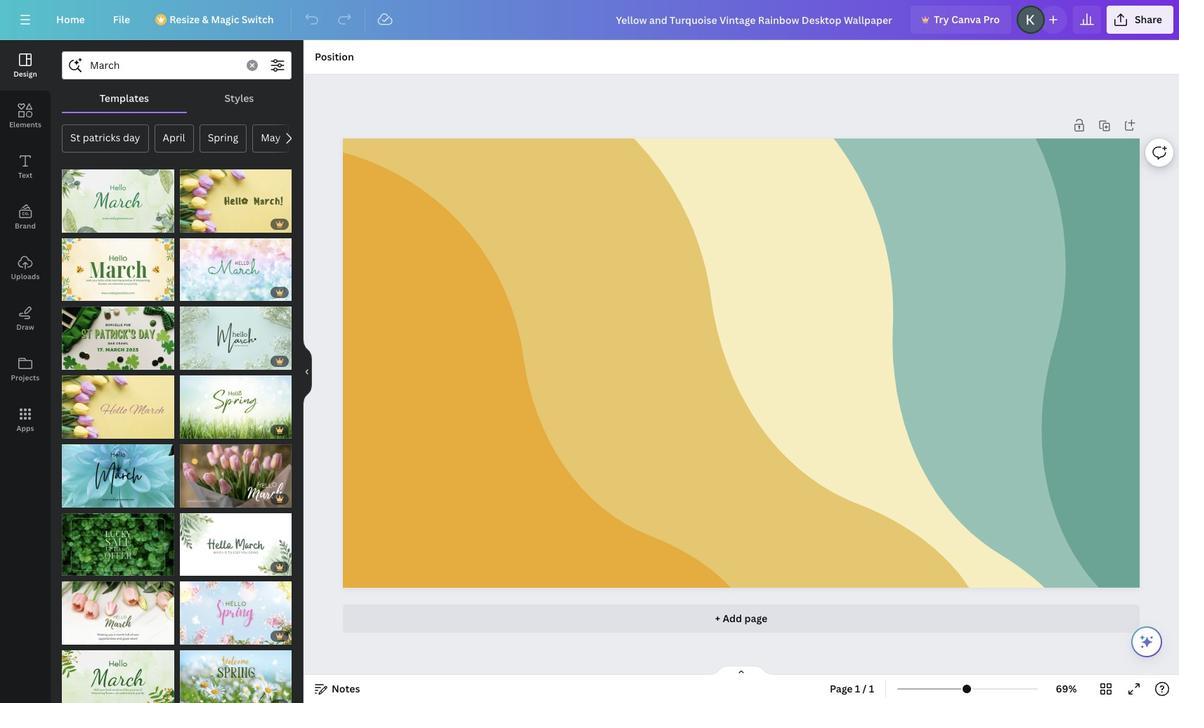 Task type: describe. For each thing, give the bounding box(es) containing it.
file button
[[102, 6, 141, 34]]

projects
[[11, 373, 40, 382]]

resize & magic switch button
[[147, 6, 285, 34]]

green lucky clover sale facebook cover image
[[62, 513, 174, 576]]

try
[[934, 13, 950, 26]]

69% button
[[1044, 678, 1090, 700]]

try canva pro
[[934, 13, 1000, 26]]

green lucky clover sale facebook cover group
[[62, 505, 174, 576]]

notes button
[[309, 678, 366, 700]]

templates button
[[62, 85, 187, 112]]

position
[[315, 50, 354, 63]]

yellow modern hello march facebook cover image
[[62, 376, 174, 439]]

white green minimalist hello march facebook cover image
[[180, 513, 292, 576]]

day
[[123, 131, 140, 144]]

elements
[[9, 120, 42, 129]]

+ add page button
[[343, 605, 1140, 633]]

green white watercolor hello march facebook cover group
[[62, 161, 174, 233]]

+
[[716, 612, 721, 625]]

Use 5+ words to describe... search field
[[90, 52, 238, 79]]

green and yellow natural welcome spring season facebook cover group
[[180, 642, 292, 703]]

/
[[863, 682, 867, 695]]

may
[[261, 131, 281, 144]]

projects button
[[0, 344, 51, 394]]

page
[[830, 682, 853, 695]]

side panel tab list
[[0, 40, 51, 445]]

vanilla cute natural hello march facebook cover group
[[180, 230, 292, 301]]

design
[[13, 69, 37, 79]]

white green minimalist hello march facebook cover group
[[180, 505, 292, 576]]

apps
[[16, 423, 34, 433]]

may button
[[253, 124, 289, 153]]

apps button
[[0, 394, 51, 445]]

brand
[[15, 221, 36, 231]]

try canva pro button
[[911, 6, 1012, 34]]

draw
[[16, 322, 34, 332]]

patricks
[[83, 131, 121, 144]]

yellow green colorful hello march facebook cover image
[[180, 169, 292, 233]]

2 1 from the left
[[870, 682, 875, 695]]

green simple shamrock st patrick's day pub event facebook cover group
[[62, 298, 174, 370]]

1 1 from the left
[[856, 682, 861, 695]]

styles button
[[187, 85, 292, 112]]

st
[[70, 131, 80, 144]]

home
[[56, 13, 85, 26]]

blue and pink natural hello spring facebook cover image
[[180, 582, 292, 645]]

spring
[[208, 131, 238, 144]]

yellow modern hello march facebook cover group
[[62, 367, 174, 439]]

green simple shamrock st patrick's day pub event facebook cover image
[[62, 307, 174, 370]]

+ add page
[[716, 612, 768, 625]]

resize & magic switch
[[170, 13, 274, 26]]

share button
[[1107, 6, 1174, 34]]

vanilla cute natural hello march facebook cover image
[[180, 238, 292, 301]]

show pages image
[[708, 665, 776, 676]]

hello march blue flower facebook cover image
[[62, 444, 174, 507]]



Task type: locate. For each thing, give the bounding box(es) containing it.
resize
[[170, 13, 200, 26]]

colorful modern photo flowers hello march spring facebook cover image
[[180, 444, 292, 507]]

colorful modern photo flowers hello march spring facebook cover group
[[180, 436, 292, 507]]

1
[[856, 682, 861, 695], [870, 682, 875, 695]]

green and yellow natural welcome spring season facebook cover image
[[180, 650, 292, 703]]

green and yellow illustration hello march facebook cover group
[[62, 230, 174, 301]]

text
[[18, 170, 33, 180]]

templates
[[100, 91, 149, 105]]

green white watercolor hello march facebook cover image
[[62, 169, 174, 233]]

hello march blue flower facebook cover group
[[62, 436, 174, 507]]

green and blue natural hello spring facebook cover image
[[180, 376, 292, 439]]

&
[[202, 13, 209, 26]]

yellow green colorful hello march facebook cover group
[[180, 161, 292, 233]]

0 horizontal spatial 1
[[856, 682, 861, 695]]

green light green abstract hello march facebook cover group
[[180, 298, 292, 370]]

69%
[[1056, 682, 1078, 695]]

pro
[[984, 13, 1000, 26]]

notes
[[332, 682, 360, 695]]

1 right the / at the right
[[870, 682, 875, 695]]

magic
[[211, 13, 239, 26]]

colorful modern photo flowers wish hello march spring facebook cover group
[[62, 573, 174, 645]]

canva
[[952, 13, 982, 26]]

april button
[[154, 124, 194, 153]]

st patricks day
[[70, 131, 140, 144]]

blue and pink natural hello spring facebook cover group
[[180, 573, 292, 645]]

colorful modern photo flowers wish hello march spring facebook cover image
[[62, 582, 174, 645]]

green watercolor hello march facebook cover image
[[62, 650, 174, 703]]

1 left the / at the right
[[856, 682, 861, 695]]

spring button
[[199, 124, 247, 153]]

add
[[723, 612, 743, 625]]

green and blue natural hello spring facebook cover group
[[180, 367, 292, 439]]

main menu bar
[[0, 0, 1180, 40]]

home link
[[45, 6, 96, 34]]

green watercolor hello march facebook cover group
[[62, 642, 174, 703]]

uploads
[[11, 271, 40, 281]]

hide image
[[303, 338, 312, 405]]

page
[[745, 612, 768, 625]]

styles
[[225, 91, 254, 105]]

uploads button
[[0, 243, 51, 293]]

design button
[[0, 40, 51, 91]]

green and yellow illustration hello march facebook cover image
[[62, 238, 174, 301]]

text button
[[0, 141, 51, 192]]

switch
[[242, 13, 274, 26]]

canva assistant image
[[1139, 633, 1156, 650]]

st patricks day button
[[62, 124, 149, 153]]

page 1 / 1
[[830, 682, 875, 695]]

share
[[1135, 13, 1163, 26]]

file
[[113, 13, 130, 26]]

elements button
[[0, 91, 51, 141]]

1 horizontal spatial 1
[[870, 682, 875, 695]]

brand button
[[0, 192, 51, 243]]

position button
[[309, 46, 360, 68]]

green light green abstract hello march facebook cover image
[[180, 307, 292, 370]]

draw button
[[0, 293, 51, 344]]

april
[[163, 131, 185, 144]]

Design title text field
[[605, 6, 906, 34]]



Task type: vqa. For each thing, say whether or not it's contained in the screenshot.
as?
no



